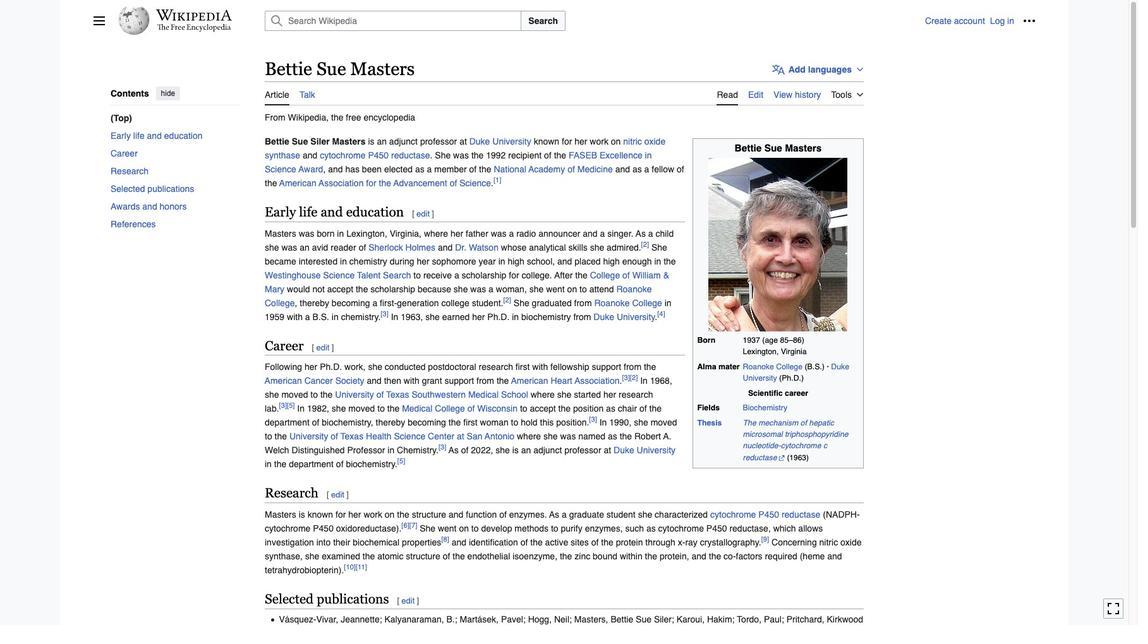 Task type: describe. For each thing, give the bounding box(es) containing it.
she up college
[[454, 284, 468, 294]]

oxide inside nitric oxide synthase
[[645, 136, 666, 146]]

log
[[991, 16, 1006, 26]]

[10] link
[[344, 564, 356, 573]]

sue up the from wikipedia, the free encyclopedia
[[317, 59, 346, 79]]

a up student. at the top left
[[489, 284, 494, 294]]

0 horizontal spatial known
[[308, 510, 333, 521]]

0 horizontal spatial accept
[[327, 284, 354, 294]]

admired.
[[607, 243, 642, 253]]

[3] link up the chair
[[622, 374, 630, 383]]

the left co-
[[709, 552, 722, 562]]

masters down history
[[785, 143, 822, 154]]

cytochrome up reductase,
[[711, 510, 757, 521]]

neil;
[[554, 615, 572, 626]]

the left free
[[331, 112, 344, 122]]

language progressive image
[[772, 63, 785, 76]]

in right year
[[499, 256, 506, 267]]

chemistry
[[350, 256, 387, 267]]

1 vertical spatial support
[[445, 376, 474, 387]]

languages
[[809, 64, 852, 75]]

0 vertical spatial went
[[546, 284, 565, 294]]

a inside in 1959 with a b.s. in chemistry.
[[305, 312, 310, 322]]

as inside where she was named as the robert a. welch distinguished professor in chemistry.
[[608, 432, 618, 442]]

in inside [3] in 1963, she earned her ph.d. in biochemistry from duke university . [4]
[[391, 312, 399, 322]]

lab.
[[265, 404, 279, 414]]

becoming inside , thereby becoming a first-generation college student. [2] she graduated from roanoke college
[[332, 298, 370, 308]]

to down function
[[472, 524, 479, 534]]

the inside where she was named as the robert a. welch distinguished professor in chemistry.
[[620, 432, 632, 442]]

, and has been elected as a member of the national academy of medicine
[[323, 164, 613, 174]]

personal tools navigation
[[926, 11, 1040, 31]]

attend
[[590, 284, 614, 294]]

0 vertical spatial cytochrome p450 reductase link
[[320, 150, 430, 160]]

went inside the she went on to develop methods to purify enzymes, such as cytochrome p450 reductase, which allows investigation into their biochemical properties
[[438, 524, 457, 534]]

0 vertical spatial selected
[[111, 184, 145, 194]]

college inside college of william & mary
[[590, 270, 620, 280]]

of inside masters was born in lexington, virginia, where her father was a radio announcer and a singer. as a child she was an avid reader of
[[359, 243, 366, 253]]

the down 1992 on the left top
[[479, 164, 492, 174]]

selected publications inside bettie sue masters element
[[265, 593, 389, 608]]

university of texas health science center at san antonio
[[290, 432, 515, 442]]

0 horizontal spatial life
[[133, 130, 145, 141]]

bettie down edit
[[735, 143, 762, 154]]

in up william at the right of page
[[655, 256, 662, 267]]

of right the chair
[[640, 404, 647, 414]]

p450 inside (nadph- cytochrome p450 oxidoreductase).
[[313, 524, 334, 534]]

sue down view
[[765, 143, 783, 154]]

2 vertical spatial is
[[299, 510, 305, 521]]

she inside sherlock holmes and dr. watson whose analytical skills she admired. [2]
[[590, 243, 605, 253]]

the inside in 1968, she moved to the
[[321, 390, 333, 401]]

and left has
[[328, 164, 343, 174]]

generation
[[397, 298, 439, 308]]

b.;
[[447, 615, 458, 626]]

to up hold
[[520, 404, 528, 414]]

Search search field
[[250, 11, 926, 31]]

society
[[336, 376, 365, 387]]

sherlock
[[369, 243, 403, 253]]

2 horizontal spatial with
[[533, 363, 548, 373]]

faseb
[[569, 150, 598, 160]]

[3] for is
[[439, 444, 447, 453]]

1 vertical spatial at
[[457, 432, 465, 442]]

the up school
[[497, 376, 509, 387]]

college inside [3] [5] in 1982, she moved to the medical college of wisconsin
[[435, 404, 465, 414]]

bettie sue masters for education
[[735, 143, 822, 154]]

department inside to accept the position as chair of the department of biochemistry, thereby becoming the first woman to hold this position.
[[265, 418, 310, 428]]

been
[[362, 164, 382, 174]]

was up , thereby becoming a first-generation college student. [2] she graduated from roanoke college
[[471, 284, 486, 294]]

national
[[494, 164, 527, 174]]

career inside career 'link'
[[111, 148, 138, 158]]

[ for career
[[312, 343, 314, 353]]

the up bound
[[602, 538, 614, 548]]

and cytochrome p450 reductase . she was the 1992 recipient of the
[[300, 150, 569, 160]]

she inside concerning nitric oxide synthase, she examined the atomic structure of the endothelial isoenzyme, the zinc bound within the protein, and the co-factors required (heme and tetrahydrobiopterin).
[[305, 552, 320, 562]]

1937 (age 85–86) lexington, virginia
[[743, 336, 807, 357]]

and down ray
[[692, 552, 707, 562]]

[6] [7]
[[402, 522, 417, 531]]

college
[[442, 298, 470, 308]]

of down methods on the left of the page
[[521, 538, 528, 548]]

masters is known for her work on the structure and function of enzymes. as a graduate student she characterized cytochrome p450 reductase
[[265, 510, 821, 521]]

texas for southwestern
[[386, 390, 409, 401]]

bettie inside vásquez-vivar, jeannette; kalyanaraman, b.; martásek, pavel; hogg, neil; masters, bettie sue siler; karoui, hakim; tordo, paul; pritchard, kirkwood
[[611, 615, 634, 626]]

lexington, inside 1937 (age 85–86) lexington, virginia
[[743, 348, 779, 357]]

for up 'their'
[[336, 510, 346, 521]]

1 vertical spatial [2] link
[[504, 296, 511, 305]]

oxide inside concerning nitric oxide synthase, she examined the atomic structure of the endothelial isoenzyme, the zinc bound within the protein, and the co-factors required (heme and tetrahydrobiopterin).
[[841, 538, 862, 548]]

of up academy
[[544, 150, 552, 160]]

1 vertical spatial [5] link
[[398, 458, 406, 466]]

as up advancement
[[415, 164, 425, 174]]

fullscreen image
[[1108, 603, 1120, 616]]

the left zinc
[[560, 552, 572, 562]]

] for research
[[347, 491, 349, 500]]

article link
[[265, 82, 290, 105]]

duke university link down attend
[[594, 312, 656, 322]]

was inside where she was named as the robert a. welch distinguished professor in chemistry.
[[561, 432, 576, 442]]

[ edit ] for selected publications
[[397, 597, 419, 607]]

roanoke for roanoke college
[[617, 284, 652, 294]]

[2] inside , thereby becoming a first-generation college student. [2] she graduated from roanoke college
[[504, 296, 511, 305]]

bettie up synthase
[[265, 136, 290, 146]]

1992
[[486, 150, 506, 160]]

of down nitric oxide synthase link
[[470, 164, 477, 174]]

masters down free
[[332, 136, 366, 146]]

she became interested in chemistry during her sophomore year in high school, and placed high enough in the westinghouse science talent search to receive a scholarship for college. after the
[[265, 243, 676, 280]]

the down the talent
[[356, 284, 368, 294]]

[3] for her
[[381, 310, 389, 319]]

a inside , thereby becoming a first-generation college student. [2] she graduated from roanoke college
[[373, 298, 378, 308]]

1959
[[265, 312, 285, 322]]

duke inside '[3] as of 2022, she is an adjunct professor at duke university in the department of biochemistry. [5]'
[[614, 446, 635, 456]]

jeannette;
[[341, 615, 382, 626]]

she inside she became interested in chemistry during her sophomore year in high school, and placed high enough in the westinghouse science talent search to receive a scholarship for college. after the
[[652, 243, 668, 253]]

wikipedia image
[[156, 9, 232, 21]]

and left function
[[449, 510, 464, 521]]

her up the faseb
[[575, 136, 588, 146]]

duke university link up 1992 on the left top
[[470, 136, 532, 146]]

siler
[[311, 136, 330, 146]]

. inside the 'american association for the advancement of science . [1]'
[[491, 178, 494, 188]]

0 horizontal spatial scholarship
[[371, 284, 416, 294]]

nitric inside concerning nitric oxide synthase, she examined the atomic structure of the endothelial isoenzyme, the zinc bound within the protein, and the co-factors required (heme and tetrahydrobiopterin).
[[820, 538, 839, 548]]

association inside the 'american association for the advancement of science . [1]'
[[319, 178, 364, 188]]

university down society
[[335, 390, 374, 401]]

in inside in 1990, she moved to the
[[600, 418, 607, 428]]

[9]
[[762, 536, 770, 545]]

southwestern
[[412, 390, 466, 401]]

of down distinguished
[[336, 460, 344, 470]]

research inside following her ph.d. work, she conducted postdoctoral research first with fellowship support from the american cancer society and then with grant support from the american heart association . [3] [2]
[[479, 363, 513, 373]]

p450 up been
[[368, 150, 389, 160]]

american inside the 'american association for the advancement of science . [1]'
[[279, 178, 317, 188]]

[3] link down first-
[[381, 310, 389, 319]]

a up purify
[[562, 510, 567, 521]]

and inside sherlock holmes and dr. watson whose analytical skills she admired. [2]
[[438, 243, 453, 253]]

college.
[[522, 270, 552, 280]]

the up 1968,
[[644, 363, 657, 373]]

the right the chair
[[650, 404, 662, 414]]

x-
[[678, 538, 686, 548]]

life inside bettie sue masters element
[[299, 205, 318, 220]]

to up active
[[551, 524, 559, 534]]

first-
[[380, 298, 397, 308]]

1990,
[[610, 418, 632, 428]]

and right (heme
[[828, 552, 843, 562]]

medical college of wisconsin link
[[402, 404, 518, 414]]

biochemistry,
[[322, 418, 374, 428]]

co-
[[724, 552, 736, 562]]

edit for research
[[331, 491, 345, 500]]

[ edit ] for research
[[327, 491, 349, 500]]

[ for research
[[327, 491, 329, 500]]

the free encyclopedia image
[[157, 24, 231, 32]]

became
[[265, 256, 296, 267]]

the inside in 1990, she moved to the
[[275, 432, 287, 442]]

the down through
[[645, 552, 658, 562]]

from inside [3] in 1963, she earned her ph.d. in biochemistry from duke university . [4]
[[574, 312, 591, 322]]

of up [3] [5] in 1982, she moved to the medical college of wisconsin
[[377, 390, 384, 401]]

0 vertical spatial known
[[534, 136, 560, 146]]

research inside bettie sue masters element
[[265, 486, 319, 502]]

and up award
[[303, 150, 318, 160]]

0 vertical spatial support
[[592, 363, 622, 373]]

college of william & mary link
[[265, 270, 670, 294]]

to left hold
[[511, 418, 519, 428]]

her inside where she started her research lab.
[[604, 390, 617, 401]]

and inside following her ph.d. work, she conducted postdoctoral research first with fellowship support from the american cancer society and then with grant support from the american heart association . [3] [2]
[[367, 376, 382, 387]]

on up oxidoreductase).
[[385, 510, 395, 521]]

0 vertical spatial education
[[164, 130, 203, 141]]

bettie sue masters for free
[[265, 59, 415, 79]]

0 vertical spatial is
[[368, 136, 375, 146]]

0 horizontal spatial early
[[111, 130, 131, 141]]

edit link for selected publications
[[402, 597, 415, 607]]

ray
[[686, 538, 698, 548]]

was left born
[[299, 229, 315, 239]]

the up [11] link
[[363, 552, 375, 562]]

is inside '[3] as of 2022, she is an adjunct professor at duke university in the department of biochemistry. [5]'
[[513, 446, 519, 456]]

she inside [3] in 1963, she earned her ph.d. in biochemistry from duke university . [4]
[[426, 312, 440, 322]]

selected inside bettie sue masters element
[[265, 593, 314, 608]]

science up chemistry.
[[394, 432, 426, 442]]

. inside following her ph.d. work, she conducted postdoctoral research first with fellowship support from the american cancer society and then with grant support from the american heart association . [3] [2]
[[620, 376, 622, 387]]

ph.d. inside [3] in 1963, she earned her ph.d. in biochemistry from duke university . [4]
[[488, 312, 510, 322]]

texas for health
[[341, 432, 364, 442]]

masters up investigation
[[265, 510, 296, 521]]

on up the "excellence"
[[611, 136, 621, 146]]

the up position.
[[559, 404, 571, 414]]

robert
[[635, 432, 661, 442]]

as inside and as a fellow of the
[[633, 164, 642, 174]]

[3] [5] in 1982, she moved to the medical college of wisconsin
[[279, 402, 518, 414]]

edit link for research
[[331, 491, 345, 500]]

as inside the she went on to develop methods to purify enzymes, such as cytochrome p450 reductase, which allows investigation into their biochemical properties
[[647, 524, 656, 534]]

protein
[[616, 538, 643, 548]]

[8] link
[[442, 536, 449, 545]]

cytochrome up has
[[320, 150, 366, 160]]

roanoke for roanoke college (b.s.)
[[743, 363, 774, 372]]

receive
[[424, 270, 452, 280]]

recipient
[[509, 150, 542, 160]]

education inside bettie sue masters element
[[346, 205, 404, 220]]

in inside masters was born in lexington, virginia, where her father was a radio announcer and a singer. as a child she was an avid reader of
[[337, 229, 344, 239]]

of inside the mechanism of hepatic microsomal triphosphopyridine nucleotide-cytochrome c reductase
[[801, 419, 807, 428]]

position.
[[557, 418, 590, 428]]

bettie sue masters main content
[[260, 57, 1036, 626]]

encyclopedia
[[364, 112, 415, 122]]

scientific
[[749, 389, 783, 398]]

faseb excellence in science award link
[[265, 150, 652, 174]]

father
[[466, 229, 489, 239]]

of up develop
[[500, 510, 507, 521]]

0 vertical spatial at
[[460, 136, 467, 146]]

elected
[[384, 164, 413, 174]]

named
[[579, 432, 606, 442]]

examined
[[322, 552, 360, 562]]

the down placed
[[576, 270, 588, 280]]

1 horizontal spatial an
[[377, 136, 387, 146]]

1 horizontal spatial work
[[590, 136, 609, 146]]

0 horizontal spatial adjunct
[[389, 136, 418, 146]]

she down bettie sue siler masters is an adjunct professor at duke university known for her work on
[[435, 150, 451, 160]]

0 horizontal spatial [5] link
[[287, 402, 295, 411]]

the up , and has been elected as a member of the national academy of medicine
[[472, 150, 484, 160]]

for inside the 'american association for the advancement of science . [1]'
[[366, 178, 377, 188]]

duke university link up career
[[743, 363, 850, 383]]

in inside personal tools navigation
[[1008, 16, 1015, 26]]

] for early life and education
[[432, 209, 434, 219]]

then
[[384, 376, 401, 387]]

medicine
[[578, 164, 613, 174]]

of down the faseb
[[568, 164, 575, 174]]

watson
[[469, 243, 499, 253]]

she down college.
[[530, 284, 544, 294]]

read
[[717, 90, 739, 100]]

&
[[664, 270, 670, 280]]

the up "isoenzyme,"
[[531, 538, 543, 548]]

, for , thereby becoming a first-generation college student. [2] she graduated from roanoke college
[[295, 298, 297, 308]]

[5] inside [3] [5] in 1982, she moved to the medical college of wisconsin
[[287, 402, 295, 411]]

0 horizontal spatial professor
[[420, 136, 457, 146]]

. down bettie sue siler masters is an adjunct professor at duke university known for her work on
[[430, 150, 433, 160]]

her inside following her ph.d. work, she conducted postdoctoral research first with fellowship support from the american cancer society and then with grant support from the american heart association . [3] [2]
[[305, 363, 318, 373]]

2 horizontal spatial reductase
[[782, 510, 821, 521]]

the inside and as a fellow of the
[[265, 178, 277, 188]]

masters inside masters was born in lexington, virginia, where her father was a radio announcer and a singer. as a child she was an avid reader of
[[265, 229, 296, 239]]

her inside she became interested in chemistry during her sophomore year in high school, and placed high enough in the westinghouse science talent search to receive a scholarship for college. after the
[[417, 256, 430, 267]]

she went on to develop methods to purify enzymes, such as cytochrome p450 reductase, which allows investigation into their biochemical properties
[[265, 524, 823, 548]]

factors
[[736, 552, 763, 562]]

properties
[[402, 538, 442, 548]]

she up "such" at the bottom of page
[[638, 510, 653, 521]]

and up career 'link'
[[147, 130, 162, 141]]

skills
[[569, 243, 588, 253]]

she inside in 1990, she moved to the
[[634, 418, 649, 428]]

view
[[774, 90, 793, 100]]

duke university link down "robert"
[[614, 446, 676, 456]]

2 horizontal spatial [2] link
[[642, 240, 649, 249]]

woman,
[[496, 284, 527, 294]]

sites
[[571, 538, 589, 548]]

methods
[[515, 524, 549, 534]]

1 horizontal spatial medical
[[468, 390, 499, 401]]

[3] inside following her ph.d. work, she conducted postdoctoral research first with fellowship support from the american cancer society and then with grant support from the american heart association . [3] [2]
[[622, 374, 630, 383]]

department inside '[3] as of 2022, she is an adjunct professor at duke university in the department of biochemistry. [5]'
[[289, 460, 334, 470]]

menu image
[[93, 15, 106, 27]]

[3] in 1963, she earned her ph.d. in biochemistry from duke university . [4]
[[381, 310, 666, 322]]

in right the b.s. at left
[[332, 312, 339, 322]]

0 horizontal spatial reductase
[[391, 150, 430, 160]]

talk link
[[300, 82, 315, 104]]

science inside the 'american association for the advancement of science . [1]'
[[460, 178, 491, 188]]

atomic
[[378, 552, 404, 562]]

to accept the position as chair of the department of biochemistry, thereby becoming the first woman to hold this position.
[[265, 404, 662, 428]]

science inside faseb excellence in science award
[[265, 164, 296, 174]]

[ for early life and education
[[412, 209, 415, 219]]

to inside [3] [5] in 1982, she moved to the medical college of wisconsin
[[378, 404, 385, 414]]

she inside , thereby becoming a first-generation college student. [2] she graduated from roanoke college
[[514, 298, 530, 308]]

[ edit ] for career
[[312, 343, 334, 353]]

thesis link
[[698, 419, 722, 428]]

sue left siler at top left
[[292, 136, 308, 146]]

to left attend
[[580, 284, 587, 294]]

bettie sue masters element
[[265, 105, 864, 626]]

the mechanism of hepatic microsomal triphosphopyridine nucleotide-cytochrome c reductase
[[743, 419, 849, 463]]

during
[[390, 256, 415, 267]]

college up (ph.d.)
[[777, 363, 803, 372]]

log in and more options image
[[1024, 15, 1036, 27]]

add
[[789, 64, 806, 75]]

a down and cytochrome p450 reductase . she was the 1992 recipient of the
[[427, 164, 432, 174]]

history
[[795, 90, 822, 100]]

0 horizontal spatial work
[[364, 510, 383, 521]]

university up recipient at left
[[493, 136, 532, 146]]

of down biochemistry, at left bottom
[[331, 432, 338, 442]]

[3] link down position
[[590, 416, 597, 425]]

hide
[[161, 89, 175, 98]]

the up & on the top
[[664, 256, 676, 267]]

lexington, inside masters was born in lexington, virginia, where her father was a radio announcer and a singer. as a child she was an avid reader of
[[347, 229, 387, 239]]

born
[[698, 336, 716, 345]]

college inside , thereby becoming a first-generation college student. [2] she graduated from roanoke college
[[633, 298, 663, 308]]

talent
[[357, 270, 381, 280]]

becoming inside to accept the position as chair of the department of biochemistry, thereby becoming the first woman to hold this position.
[[408, 418, 446, 428]]

1 horizontal spatial as
[[550, 510, 560, 521]]

in down reader
[[340, 256, 347, 267]]

university up distinguished
[[290, 432, 328, 442]]

interested
[[299, 256, 338, 267]]

. inside [3] in 1963, she earned her ph.d. in biochemistry from duke university . [4]
[[656, 312, 658, 322]]

create
[[926, 16, 952, 26]]

the up the [6] link
[[397, 510, 410, 521]]

reductase inside the mechanism of hepatic microsomal triphosphopyridine nucleotide-cytochrome c reductase
[[743, 454, 778, 463]]

a up sherlock holmes and dr. watson whose analytical skills she admired. [2]
[[509, 229, 514, 239]]

the mechanism of hepatic microsomal triphosphopyridine nucleotide-cytochrome c reductase link
[[743, 419, 849, 463]]

of down 1982,
[[312, 418, 320, 428]]

awards and honors
[[111, 201, 187, 211]]

position
[[573, 404, 604, 414]]

for up the faseb
[[562, 136, 572, 146]]

[3] down position
[[590, 416, 597, 425]]

was up sherlock holmes and dr. watson whose analytical skills she admired. [2]
[[491, 229, 507, 239]]

0 horizontal spatial publications
[[148, 184, 194, 194]]

enzymes,
[[585, 524, 623, 534]]

p450 up which
[[759, 510, 780, 521]]

where for was
[[517, 432, 541, 442]]



Task type: locate. For each thing, give the bounding box(es) containing it.
research inside where she started her research lab.
[[619, 390, 654, 401]]

0 horizontal spatial ph.d.
[[320, 363, 342, 373]]

to left "receive"
[[414, 270, 421, 280]]

with right 1959 at left
[[287, 312, 303, 322]]

1 vertical spatial an
[[300, 243, 310, 253]]

earned
[[442, 312, 470, 322]]

1 horizontal spatial education
[[346, 205, 404, 220]]

association inside following her ph.d. work, she conducted postdoctoral research first with fellowship support from the american cancer society and then with grant support from the american heart association . [3] [2]
[[575, 376, 620, 387]]

a inside and as a fellow of the
[[645, 164, 650, 174]]

grant
[[422, 376, 442, 387]]

1 horizontal spatial life
[[299, 205, 318, 220]]

in up [4]
[[665, 298, 672, 308]]

as
[[636, 229, 646, 239], [449, 446, 459, 456], [550, 510, 560, 521]]

1 vertical spatial search
[[383, 270, 411, 280]]

1 vertical spatial with
[[533, 363, 548, 373]]

[3] link down center
[[439, 444, 447, 453]]

to inside in 1968, she moved to the
[[311, 390, 318, 401]]

edit down the b.s. at left
[[316, 343, 330, 353]]

from
[[574, 298, 592, 308], [574, 312, 591, 322], [624, 363, 642, 373], [477, 376, 494, 387]]

2 vertical spatial with
[[404, 376, 420, 387]]

went up the "[8]"
[[438, 524, 457, 534]]

search inside button
[[529, 16, 558, 26]]

search inside she became interested in chemistry during her sophomore year in high school, and placed high enough in the westinghouse science talent search to receive a scholarship for college. after the
[[383, 270, 411, 280]]

an inside '[3] as of 2022, she is an adjunct professor at duke university in the department of biochemistry. [5]'
[[521, 446, 531, 456]]

1 horizontal spatial nitric
[[820, 538, 839, 548]]

p450 up crystallography.
[[707, 524, 727, 534]]

1 horizontal spatial career
[[265, 339, 304, 354]]

1 vertical spatial adjunct
[[534, 446, 562, 456]]

[7] link
[[410, 522, 417, 531]]

0 horizontal spatial as
[[449, 446, 459, 456]]

0 horizontal spatial an
[[300, 243, 310, 253]]

on down after
[[568, 284, 577, 294]]

with inside in 1959 with a b.s. in chemistry.
[[287, 312, 303, 322]]

1 vertical spatial first
[[464, 418, 478, 428]]

1 horizontal spatial professor
[[565, 446, 602, 456]]

research up awards
[[111, 166, 149, 176]]

2 vertical spatial reductase
[[782, 510, 821, 521]]

in 1990, she moved to the
[[265, 418, 678, 442]]

where inside masters was born in lexington, virginia, where her father was a radio announcer and a singer. as a child she was an avid reader of
[[424, 229, 448, 239]]

] for selected publications
[[417, 597, 419, 607]]

their
[[333, 538, 351, 548]]

bettie up article link
[[265, 59, 312, 79]]

biochemistry
[[743, 404, 788, 413]]

college of william & mary
[[265, 270, 670, 294]]

cytochrome p450 reductase link up been
[[320, 150, 430, 160]]

purify
[[561, 524, 583, 534]]

1 vertical spatial work
[[364, 510, 383, 521]]

and left "honors"
[[142, 201, 157, 211]]

bettie sue siler masters is an adjunct professor at duke university known for her work on
[[265, 136, 624, 146]]

high down admired.
[[603, 256, 620, 267]]

[4] link
[[658, 310, 666, 319]]

of inside the 'american association for the advancement of science . [1]'
[[450, 178, 457, 188]]

and inside and as a fellow of the
[[616, 164, 630, 174]]

work up oxidoreductase).
[[364, 510, 383, 521]]

cytochrome inside the she went on to develop methods to purify enzymes, such as cytochrome p450 reductase, which allows investigation into their biochemical properties
[[659, 524, 704, 534]]

edit for selected publications
[[402, 597, 415, 607]]

the inside '[3] as of 2022, she is an adjunct professor at duke university in the department of biochemistry. [5]'
[[274, 460, 287, 470]]

1 horizontal spatial oxide
[[841, 538, 862, 548]]

cytochrome inside (nadph- cytochrome p450 oxidoreductase).
[[265, 524, 311, 534]]

[8] and identification of the active sites of the protein through x-ray crystallography. [9]
[[442, 536, 770, 548]]

contents
[[111, 89, 149, 99]]

early inside bettie sue masters element
[[265, 205, 296, 220]]

[5]
[[287, 402, 295, 411], [398, 458, 406, 466]]

sherlock holmes and dr. watson whose analytical skills she admired. [2]
[[369, 240, 649, 253]]

c
[[824, 442, 828, 451]]

1 horizontal spatial early
[[265, 205, 296, 220]]

scholarship inside she became interested in chemistry during her sophomore year in high school, and placed high enough in the westinghouse science talent search to receive a scholarship for college. after the
[[462, 270, 507, 280]]

as left the chair
[[606, 404, 616, 414]]

nitric oxide synthase
[[265, 136, 666, 160]]

chair
[[618, 404, 637, 414]]

duke inside [3] in 1963, she earned her ph.d. in biochemistry from duke university . [4]
[[594, 312, 615, 322]]

0 horizontal spatial with
[[287, 312, 303, 322]]

0 vertical spatial roanoke
[[617, 284, 652, 294]]

talk
[[300, 90, 315, 100]]

vásquez-vivar, jeannette; kalyanaraman, b.; martásek, pavel; hogg, neil; masters, bettie sue siler; karoui, hakim; tordo, paul; pritchard, kirkwood
[[279, 615, 864, 626]]

1 high from the left
[[508, 256, 525, 267]]

0 vertical spatial search
[[529, 16, 558, 26]]

1 horizontal spatial accept
[[530, 404, 556, 414]]

structure for the
[[412, 510, 446, 521]]

2 vertical spatial moved
[[651, 418, 678, 428]]

where
[[424, 229, 448, 239], [531, 390, 555, 401], [517, 432, 541, 442]]

selected publications inside selected publications link
[[111, 184, 194, 194]]

1 horizontal spatial first
[[516, 363, 530, 373]]

0 vertical spatial early life and education
[[111, 130, 203, 141]]

placed
[[575, 256, 601, 267]]

.
[[430, 150, 433, 160], [491, 178, 494, 188], [656, 312, 658, 322], [620, 376, 622, 387]]

university left [4] link
[[617, 312, 656, 322]]

support up started
[[592, 363, 622, 373]]

of inside concerning nitric oxide synthase, she examined the atomic structure of the endothelial isoenzyme, the zinc bound within the protein, and the co-factors required (heme and tetrahydrobiopterin).
[[443, 552, 450, 562]]

1 vertical spatial association
[[575, 376, 620, 387]]

of right fellow
[[677, 164, 685, 174]]

structure
[[412, 510, 446, 521], [406, 552, 441, 562]]

[3] for moved
[[279, 402, 287, 411]]

masters up encyclopedia
[[351, 59, 415, 79]]

duke inside duke university
[[832, 363, 850, 372]]

1 horizontal spatial scholarship
[[462, 270, 507, 280]]

she inside where she started her research lab.
[[558, 390, 572, 401]]

microsomal
[[743, 431, 783, 439]]

0 horizontal spatial education
[[164, 130, 203, 141]]

0 vertical spatial scholarship
[[462, 270, 507, 280]]

of down member
[[450, 178, 457, 188]]

1 horizontal spatial selected publications
[[265, 593, 389, 608]]

[8]
[[442, 536, 449, 545]]

nitric
[[624, 136, 642, 146], [820, 538, 839, 548]]

not
[[313, 284, 325, 294]]

1 vertical spatial moved
[[349, 404, 375, 414]]

0 vertical spatial professor
[[420, 136, 457, 146]]

biochemical
[[353, 538, 400, 548]]

sue inside vásquez-vivar, jeannette; kalyanaraman, b.; martásek, pavel; hogg, neil; masters, bettie sue siler; karoui, hakim; tordo, paul; pritchard, kirkwood
[[636, 615, 652, 626]]

hold
[[521, 418, 538, 428]]

of right sites
[[592, 538, 599, 548]]

0 vertical spatial adjunct
[[389, 136, 418, 146]]

0 vertical spatial [2] link
[[642, 240, 649, 249]]

of up the "triphosphopyridine"
[[801, 419, 807, 428]]

medical inside [3] [5] in 1982, she moved to the medical college of wisconsin
[[402, 404, 433, 414]]

edit up oxidoreductase).
[[331, 491, 345, 500]]

1 horizontal spatial early life and education
[[265, 205, 404, 220]]

1 horizontal spatial known
[[534, 136, 560, 146]]

zinc
[[575, 552, 591, 562]]

an inside masters was born in lexington, virginia, where her father was a radio announcer and a singer. as a child she was an avid reader of
[[300, 243, 310, 253]]

the down cancer
[[321, 390, 333, 401]]

and up born
[[321, 205, 343, 220]]

a left singer.
[[600, 229, 605, 239]]

early life and education link
[[111, 127, 240, 144]]

vivar,
[[316, 615, 338, 626]]

in inside '[3] as of 2022, she is an adjunct professor at duke university in the department of biochemistry. [5]'
[[265, 460, 272, 470]]

2 high from the left
[[603, 256, 620, 267]]

enough
[[623, 256, 652, 267]]

0 vertical spatial becoming
[[332, 298, 370, 308]]

references link
[[111, 215, 240, 233]]

, inside , thereby becoming a first-generation college student. [2] she graduated from roanoke college
[[295, 298, 297, 308]]

the inside [3] [5] in 1982, she moved to the medical college of wisconsin
[[387, 404, 400, 414]]

to inside she became interested in chemistry during her sophomore year in high school, and placed high enough in the westinghouse science talent search to receive a scholarship for college. after the
[[414, 270, 421, 280]]

an down encyclopedia
[[377, 136, 387, 146]]

tools
[[832, 90, 852, 100]]

[ for selected publications
[[397, 597, 400, 607]]

and inside "link"
[[142, 201, 157, 211]]

adjunct down encyclopedia
[[389, 136, 418, 146]]

and inside she became interested in chemistry during her sophomore year in high school, and placed high enough in the westinghouse science talent search to receive a scholarship for college. after the
[[558, 256, 572, 267]]

she inside following her ph.d. work, she conducted postdoctoral research first with fellowship support from the american cancer society and then with grant support from the american heart association . [3] [2]
[[368, 363, 383, 373]]

1 vertical spatial as
[[449, 446, 459, 456]]

of down the "[8]"
[[443, 552, 450, 562]]

0 horizontal spatial thereby
[[300, 298, 329, 308]]

in inside [3] in 1963, she earned her ph.d. in biochemistry from duke university . [4]
[[512, 312, 519, 322]]

postdoctoral
[[428, 363, 477, 373]]

where inside where she was named as the robert a. welch distinguished professor in chemistry.
[[517, 432, 541, 442]]

sue left siler;
[[636, 615, 652, 626]]

1 horizontal spatial reductase
[[743, 454, 778, 463]]

structure down properties
[[406, 552, 441, 562]]

1 vertical spatial reductase
[[743, 454, 778, 463]]

university up scientific
[[743, 374, 778, 383]]

research
[[479, 363, 513, 373], [619, 390, 654, 401]]

wisconsin
[[478, 404, 518, 414]]

accept inside to accept the position as chair of the department of biochemistry, thereby becoming the first woman to hold this position.
[[530, 404, 556, 414]]

free
[[346, 112, 361, 122]]

and right [8] link
[[452, 538, 467, 548]]

0 vertical spatial reductase
[[391, 150, 430, 160]]

at inside '[3] as of 2022, she is an adjunct professor at duke university in the department of biochemistry. [5]'
[[604, 446, 612, 456]]

ph.d. down student. at the top left
[[488, 312, 510, 322]]

1 horizontal spatial went
[[546, 284, 565, 294]]

cytochrome up (1963)
[[781, 442, 822, 451]]

and inside masters was born in lexington, virginia, where her father was a radio announcer and a singer. as a child she was an avid reader of
[[583, 229, 598, 239]]

support
[[592, 363, 622, 373], [445, 376, 474, 387]]

0 horizontal spatial high
[[508, 256, 525, 267]]

0 horizontal spatial [5]
[[287, 402, 295, 411]]

she down generation
[[426, 312, 440, 322]]

publications inside bettie sue masters element
[[317, 593, 389, 608]]

biochemistry link
[[743, 404, 788, 413]]

pavel;
[[501, 615, 526, 626]]

edit for early life and education
[[417, 209, 430, 219]]

2 vertical spatial [2] link
[[630, 374, 638, 383]]

1 vertical spatial department
[[289, 460, 334, 470]]

0 vertical spatial selected publications
[[111, 184, 194, 194]]

of down san
[[461, 446, 469, 456]]

department down distinguished
[[289, 460, 334, 470]]

0 horizontal spatial cytochrome p450 reductase link
[[320, 150, 430, 160]]

where she started her research lab.
[[265, 390, 654, 414]]

hepatic
[[810, 419, 835, 428]]

duke university link
[[470, 136, 532, 146], [594, 312, 656, 322], [743, 363, 850, 383], [614, 446, 676, 456]]

[3] inside '[3] as of 2022, she is an adjunct professor at duke university in the department of biochemistry. [5]'
[[439, 444, 447, 453]]

at down named
[[604, 446, 612, 456]]

, left has
[[323, 164, 326, 174]]

as inside '[3] as of 2022, she is an adjunct professor at duke university in the department of biochemistry. [5]'
[[449, 446, 459, 456]]

fields
[[698, 404, 720, 413]]

publications up "honors"
[[148, 184, 194, 194]]

1 horizontal spatial search
[[529, 16, 558, 26]]

conducted
[[385, 363, 426, 373]]

academy
[[529, 164, 565, 174]]

1 vertical spatial known
[[308, 510, 333, 521]]

high down whose
[[508, 256, 525, 267]]

scholarship down year
[[462, 270, 507, 280]]

a left child
[[649, 229, 654, 239]]

, thereby becoming a first-generation college student. [2] she graduated from roanoke college
[[295, 296, 663, 308]]

moved for in 1990, she moved to the
[[651, 418, 678, 428]]

1 horizontal spatial selected
[[265, 593, 314, 608]]

0 vertical spatial research
[[111, 166, 149, 176]]

(nadph- cytochrome p450 oxidoreductase).
[[265, 510, 860, 534]]

was up the became
[[282, 243, 297, 253]]

1 horizontal spatial bettie sue masters
[[735, 143, 822, 154]]

moved inside in 1990, she moved to the
[[651, 418, 678, 428]]

1 vertical spatial [2]
[[504, 296, 511, 305]]

in inside where she was named as the robert a. welch distinguished professor in chemistry.
[[388, 446, 395, 456]]

was up , and has been elected as a member of the national academy of medicine
[[453, 150, 469, 160]]

1 vertical spatial roanoke
[[595, 298, 630, 308]]

structure for atomic
[[406, 552, 441, 562]]

graduate
[[570, 510, 604, 521]]

university down "robert"
[[637, 446, 676, 456]]

as inside to accept the position as chair of the department of biochemistry, thereby becoming the first woman to hold this position.
[[606, 404, 616, 414]]

read link
[[717, 82, 739, 105]]

edit link for career
[[316, 343, 330, 353]]

selected publications up "awards and honors" at left top
[[111, 184, 194, 194]]

function
[[466, 510, 497, 521]]

american heart association link
[[511, 376, 620, 387]]

the down synthase
[[265, 178, 277, 188]]

work
[[590, 136, 609, 146], [364, 510, 383, 521]]

2 vertical spatial at
[[604, 446, 612, 456]]

1 horizontal spatial texas
[[386, 390, 409, 401]]

[ edit ]
[[412, 209, 434, 219], [312, 343, 334, 353], [327, 491, 349, 500], [397, 597, 419, 607]]

and inside [8] and identification of the active sites of the protein through x-ray crystallography. [9]
[[452, 538, 467, 548]]

the down welch
[[274, 460, 287, 470]]

thereby inside to accept the position as chair of the department of biochemistry, thereby becoming the first woman to hold this position.
[[376, 418, 406, 428]]

where for started
[[531, 390, 555, 401]]

roanoke inside , thereby becoming a first-generation college student. [2] she graduated from roanoke college
[[595, 298, 630, 308]]

masters was born in lexington, virginia, where her father was a radio announcer and a singer. as a child she was an avid reader of
[[265, 229, 674, 253]]

virginia
[[781, 348, 807, 357]]

roanoke inside roanoke college
[[617, 284, 652, 294]]

1 vertical spatial research
[[619, 390, 654, 401]]

1 horizontal spatial research
[[265, 486, 319, 502]]

of inside [3] [5] in 1982, she moved to the medical college of wisconsin
[[468, 404, 475, 414]]

1 vertical spatial early life and education
[[265, 205, 404, 220]]

association
[[319, 178, 364, 188], [575, 376, 620, 387]]

antonio
[[485, 432, 515, 442]]

cytochrome down characterized at bottom
[[659, 524, 704, 534]]

hogg,
[[528, 615, 552, 626]]

she right work,
[[368, 363, 383, 373]]

duke down the 1990,
[[614, 446, 635, 456]]

0 vertical spatial accept
[[327, 284, 354, 294]]

2 vertical spatial where
[[517, 432, 541, 442]]

to
[[414, 270, 421, 280], [580, 284, 587, 294], [311, 390, 318, 401], [378, 404, 385, 414], [520, 404, 528, 414], [511, 418, 519, 428], [265, 432, 272, 442], [472, 524, 479, 534], [551, 524, 559, 534]]

education down '(top)' link
[[164, 130, 203, 141]]

her up oxidoreductase).
[[349, 510, 361, 521]]

moved for in 1968, she moved to the
[[282, 390, 308, 401]]

within
[[620, 552, 643, 562]]

education down american association for the advancement of science link
[[346, 205, 404, 220]]

0 vertical spatial medical
[[468, 390, 499, 401]]

2 vertical spatial an
[[521, 446, 531, 456]]

1 horizontal spatial [5] link
[[398, 458, 406, 466]]

0 horizontal spatial is
[[299, 510, 305, 521]]

, for , and has been elected as a member of the national academy of medicine
[[323, 164, 326, 174]]

p450 up into
[[313, 524, 334, 534]]

1 vertical spatial lexington,
[[743, 348, 779, 357]]

she inside '[3] as of 2022, she is an adjunct professor at duke university in the department of biochemistry. [5]'
[[496, 446, 510, 456]]

1 vertical spatial research
[[265, 486, 319, 502]]

honors
[[160, 201, 187, 211]]

2 vertical spatial [2]
[[630, 374, 638, 383]]

1 vertical spatial cytochrome p450 reductase link
[[711, 510, 821, 521]]

1 horizontal spatial [2]
[[630, 374, 638, 383]]

of inside and as a fellow of the
[[677, 164, 685, 174]]

0 vertical spatial structure
[[412, 510, 446, 521]]

is up investigation
[[299, 510, 305, 521]]

student
[[607, 510, 636, 521]]

following her ph.d. work, she conducted postdoctoral research first with fellowship support from the american cancer society and then with grant support from the american heart association . [3] [2]
[[265, 363, 657, 387]]

edit link for early life and education
[[417, 209, 430, 219]]

university inside '[3] as of 2022, she is an adjunct professor at duke university in the department of biochemistry. [5]'
[[637, 446, 676, 456]]

[2] inside following her ph.d. work, she conducted postdoctoral research first with fellowship support from the american cancer society and then with grant support from the american heart association . [3] [2]
[[630, 374, 638, 383]]

0 vertical spatial [5] link
[[287, 402, 295, 411]]

[3] link left 1982,
[[279, 402, 287, 411]]

[5] down chemistry.
[[398, 458, 406, 466]]

for down been
[[366, 178, 377, 188]]

american down the following
[[265, 376, 302, 387]]

american down award
[[279, 178, 317, 188]]

college
[[590, 270, 620, 280], [265, 298, 295, 308], [633, 298, 663, 308], [777, 363, 803, 372], [435, 404, 465, 414]]

0 horizontal spatial nitric
[[624, 136, 642, 146]]

research
[[111, 166, 149, 176], [265, 486, 319, 502]]

moved
[[282, 390, 308, 401], [349, 404, 375, 414], [651, 418, 678, 428]]

science down synthase
[[265, 164, 296, 174]]

[ down the b.s. at left
[[312, 343, 314, 353]]

isoenzyme,
[[513, 552, 558, 562]]

0 horizontal spatial oxide
[[645, 136, 666, 146]]

1 horizontal spatial lexington,
[[743, 348, 779, 357]]

edit for career
[[316, 343, 330, 353]]

ph.d. inside following her ph.d. work, she conducted postdoctoral research first with fellowship support from the american cancer society and then with grant support from the american heart association . [3] [2]
[[320, 363, 342, 373]]

ph.d. up cancer
[[320, 363, 342, 373]]

lexington, down 1937
[[743, 348, 779, 357]]

1 vertical spatial early
[[265, 205, 296, 220]]

synthase,
[[265, 552, 303, 562]]

professor inside '[3] as of 2022, she is an adjunct professor at duke university in the department of biochemistry. [5]'
[[565, 446, 602, 456]]

1 vertical spatial professor
[[565, 446, 602, 456]]

cytochrome inside the mechanism of hepatic microsomal triphosphopyridine nucleotide-cytochrome c reductase
[[781, 442, 822, 451]]

medical up wisconsin
[[468, 390, 499, 401]]

is up been
[[368, 136, 375, 146]]

life up career 'link'
[[133, 130, 145, 141]]

of up in 1990, she moved to the
[[468, 404, 475, 414]]

she up biochemistry, at left bottom
[[332, 404, 346, 414]]

she inside where she was named as the robert a. welch distinguished professor in chemistry.
[[544, 432, 558, 442]]

of inside college of william & mary
[[623, 270, 630, 280]]

[ edit ] up virginia,
[[412, 209, 434, 219]]

0 vertical spatial life
[[133, 130, 145, 141]]

1 vertical spatial went
[[438, 524, 457, 534]]

[3] left 1982,
[[279, 402, 287, 411]]

1 vertical spatial thereby
[[376, 418, 406, 428]]

0 horizontal spatial ,
[[295, 298, 297, 308]]

was down position.
[[561, 432, 576, 442]]

] for career
[[332, 343, 334, 353]]

0 vertical spatial work
[[590, 136, 609, 146]]

duke up 1992 on the left top
[[470, 136, 490, 146]]

college inside roanoke college
[[265, 298, 295, 308]]

[3]
[[381, 310, 389, 319], [622, 374, 630, 383], [279, 402, 287, 411], [590, 416, 597, 425], [439, 444, 447, 453]]

nitric inside nitric oxide synthase
[[624, 136, 642, 146]]

she inside in 1968, she moved to the
[[265, 390, 279, 401]]

a inside she became interested in chemistry during her sophomore year in high school, and placed high enough in the westinghouse science talent search to receive a scholarship for college. after the
[[455, 270, 459, 280]]

the
[[743, 419, 757, 428]]

(age 85–86)
[[763, 336, 805, 345]]

the inside the 'american association for the advancement of science . [1]'
[[379, 178, 391, 188]]

her inside masters was born in lexington, virginia, where her father was a radio announcer and a singer. as a child she was an avid reader of
[[451, 229, 464, 239]]

[ edit ] for early life and education
[[412, 209, 434, 219]]

university inside duke university
[[743, 374, 778, 383]]

selected publications link
[[111, 180, 240, 198]]

0 horizontal spatial early life and education
[[111, 130, 203, 141]]

Search Wikipedia search field
[[265, 11, 522, 31]]

university inside [3] in 1963, she earned her ph.d. in biochemistry from duke university . [4]
[[617, 312, 656, 322]]

career inside bettie sue masters element
[[265, 339, 304, 354]]

[9] link
[[762, 536, 770, 545]]

1 vertical spatial medical
[[402, 404, 433, 414]]

she inside the she went on to develop methods to purify enzymes, such as cytochrome p450 reductase, which allows investigation into their biochemical properties
[[420, 524, 436, 534]]

] up kalyanaraman,
[[417, 597, 419, 607]]

first inside following her ph.d. work, she conducted postdoctoral research first with fellowship support from the american cancer society and then with grant support from the american heart association . [3] [2]
[[516, 363, 530, 373]]

0 horizontal spatial selected publications
[[111, 184, 194, 194]]

[2] link up enough
[[642, 240, 649, 249]]

she right [7] on the bottom left
[[420, 524, 436, 534]]

work,
[[345, 363, 366, 373]]

texas down biochemistry, at left bottom
[[341, 432, 364, 442]]

bettie sue masters down view
[[735, 143, 822, 154]]

in inside [3] [5] in 1982, she moved to the medical college of wisconsin
[[297, 404, 305, 414]]

her inside [3] in 1963, she earned her ph.d. in biochemistry from duke university . [4]
[[472, 312, 485, 322]]

1 horizontal spatial becoming
[[408, 418, 446, 428]]

on inside the she went on to develop methods to purify enzymes, such as cytochrome p450 reductase, which allows investigation into their biochemical properties
[[459, 524, 469, 534]]

0 vertical spatial moved
[[282, 390, 308, 401]]

westinghouse
[[265, 270, 321, 280]]

p450 inside the she went on to develop methods to purify enzymes, such as cytochrome p450 reductase, which allows investigation into their biochemical properties
[[707, 524, 727, 534]]

0 vertical spatial lexington,
[[347, 229, 387, 239]]

masters,
[[575, 615, 609, 626]]



Task type: vqa. For each thing, say whether or not it's contained in the screenshot.
Research link at the left of the page
yes



